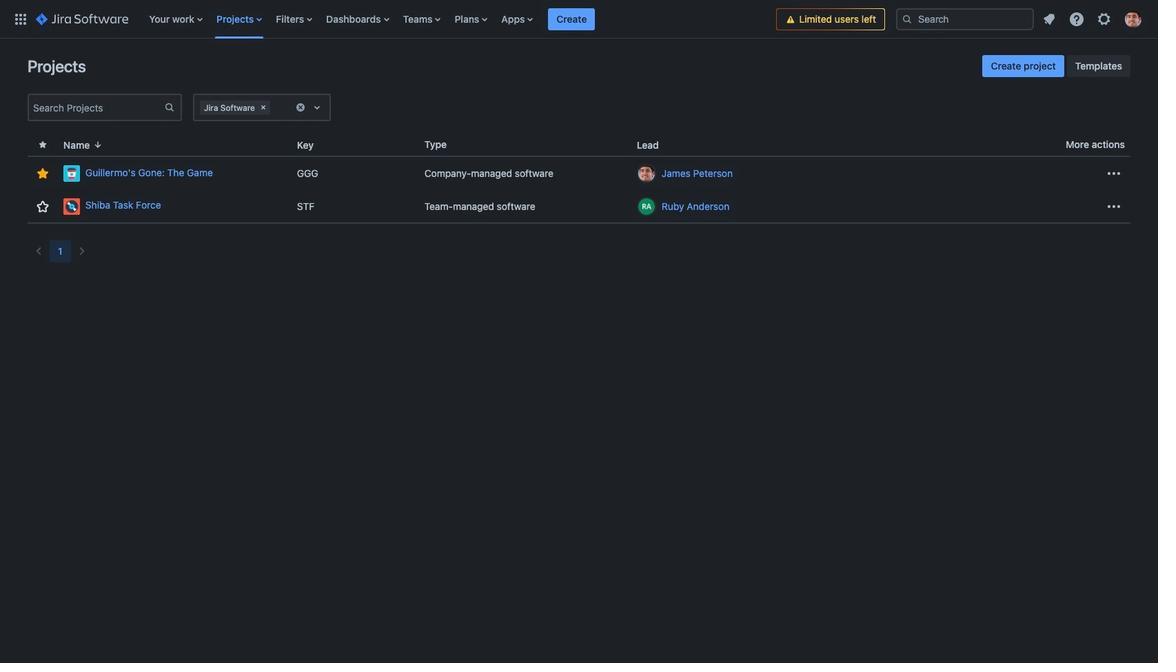 Task type: vqa. For each thing, say whether or not it's contained in the screenshot.
Close drawer icon on the left of the page
no



Task type: locate. For each thing, give the bounding box(es) containing it.
list item
[[548, 0, 595, 38]]

jira software image
[[36, 11, 128, 27], [36, 11, 128, 27]]

0 horizontal spatial list
[[142, 0, 777, 38]]

clear image
[[295, 102, 306, 113]]

group
[[983, 55, 1131, 77]]

star guillermo's gone: the game image
[[34, 165, 51, 182]]

star shiba task force image
[[34, 198, 51, 215]]

list
[[142, 0, 777, 38], [1037, 7, 1150, 31]]

banner
[[0, 0, 1158, 39]]

previous image
[[30, 243, 47, 260]]

Choose Jira products text field
[[273, 101, 276, 114]]

Search Projects text field
[[29, 98, 164, 117]]

None search field
[[896, 8, 1034, 30]]

1 horizontal spatial list
[[1037, 7, 1150, 31]]

next image
[[73, 243, 90, 260]]

help image
[[1069, 11, 1085, 27]]

your profile and settings image
[[1125, 11, 1142, 27]]



Task type: describe. For each thing, give the bounding box(es) containing it.
more image
[[1106, 165, 1122, 182]]

primary element
[[8, 0, 777, 38]]

settings image
[[1096, 11, 1113, 27]]

notifications image
[[1041, 11, 1058, 27]]

more image
[[1106, 198, 1122, 215]]

Search field
[[896, 8, 1034, 30]]

clear image
[[258, 102, 269, 113]]

open image
[[309, 99, 325, 116]]

appswitcher icon image
[[12, 11, 29, 27]]

search image
[[902, 13, 913, 24]]



